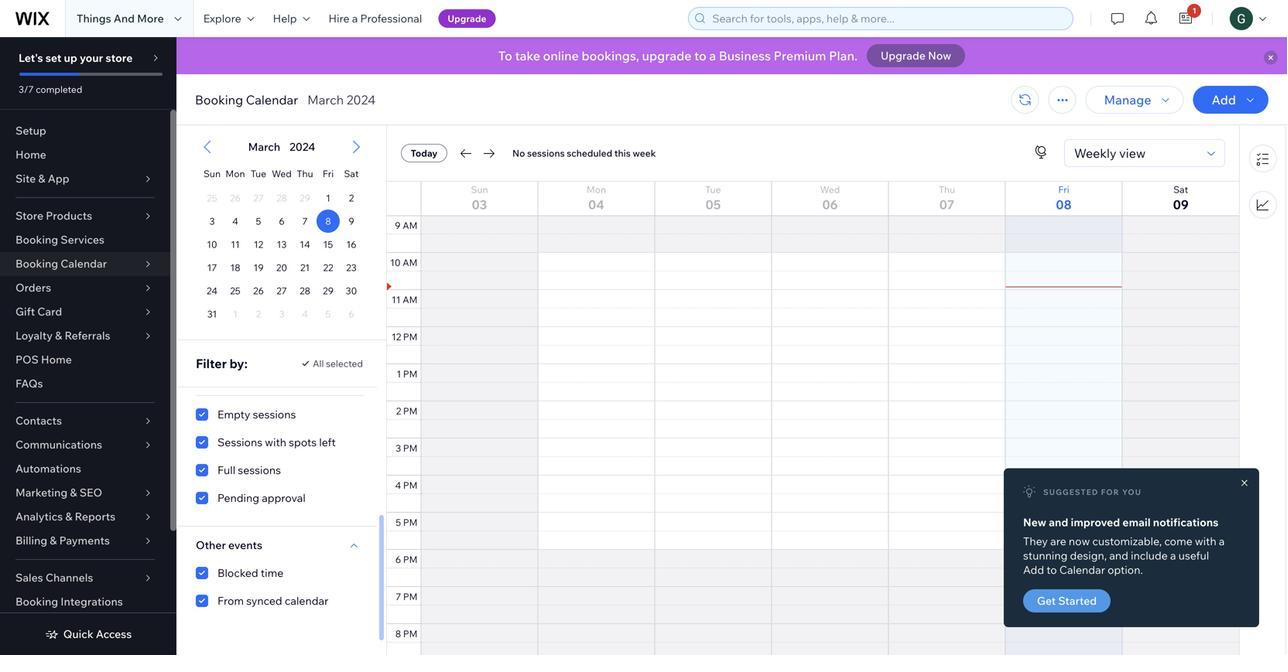 Task type: vqa. For each thing, say whether or not it's contained in the screenshot.


Task type: describe. For each thing, give the bounding box(es) containing it.
billing & payments button
[[0, 530, 170, 554]]

store
[[15, 209, 43, 223]]

0 vertical spatial mon
[[226, 168, 245, 180]]

upgrade button
[[439, 9, 496, 28]]

row containing 17
[[201, 256, 363, 280]]

2 vertical spatial 1
[[397, 368, 401, 380]]

today
[[411, 148, 438, 159]]

get
[[1038, 595, 1057, 608]]

1 button
[[1170, 0, 1204, 37]]

notifications
[[1154, 516, 1219, 530]]

empty
[[218, 408, 251, 422]]

sun for mon
[[204, 168, 221, 180]]

orders
[[15, 281, 51, 295]]

3/7 completed
[[19, 84, 82, 95]]

bookings,
[[582, 48, 640, 64]]

suggested
[[1044, 488, 1099, 498]]

pos home link
[[0, 349, 170, 373]]

pm for 5 pm
[[403, 517, 418, 529]]

hire a professional
[[329, 12, 422, 25]]

sat 09
[[1174, 184, 1189, 213]]

synced
[[246, 595, 282, 608]]

calendar inside they are now customizable, come with a stunning design, and include a useful add to calendar option.
[[1060, 564, 1106, 577]]

referrals
[[65, 329, 110, 343]]

help
[[273, 12, 297, 25]]

other events
[[196, 539, 263, 553]]

blocked
[[218, 567, 258, 580]]

1 pm
[[397, 368, 418, 380]]

1 horizontal spatial thu
[[939, 184, 956, 196]]

9 am
[[395, 220, 418, 231]]

products
[[46, 209, 92, 223]]

26
[[253, 285, 264, 297]]

setup
[[15, 124, 46, 137]]

get started button
[[1024, 590, 1111, 613]]

you
[[1123, 488, 1142, 498]]

Blocked time checkbox
[[196, 565, 363, 583]]

no sessions scheduled this week
[[513, 148, 656, 159]]

7 pm
[[396, 591, 418, 603]]

fri for fri 08
[[1059, 184, 1070, 196]]

06
[[823, 197, 838, 213]]

booking for booking integrations link
[[15, 596, 58, 609]]

help button
[[264, 0, 319, 37]]

from synced calendar
[[218, 595, 329, 608]]

grid containing march
[[187, 126, 377, 340]]

8 for 8
[[326, 216, 331, 227]]

14
[[300, 239, 310, 251]]

5 for 5
[[256, 216, 261, 227]]

time
[[261, 567, 284, 580]]

started
[[1059, 595, 1098, 608]]

1 vertical spatial home
[[41, 353, 72, 367]]

9 for 9
[[349, 216, 354, 227]]

pm for 1 pm
[[403, 368, 418, 380]]

0 vertical spatial home
[[15, 148, 46, 161]]

10 for 10 am
[[390, 257, 401, 269]]

31
[[207, 309, 217, 320]]

sales channels
[[15, 572, 93, 585]]

a right come
[[1220, 535, 1226, 549]]

with inside they are now customizable, come with a stunning design, and include a useful add to calendar option.
[[1196, 535, 1217, 549]]

& for billing
[[50, 534, 57, 548]]

they
[[1024, 535, 1049, 549]]

integrations
[[61, 596, 123, 609]]

to take online bookings, upgrade to a business premium plan.
[[499, 48, 858, 64]]

take
[[515, 48, 541, 64]]

row group containing 1
[[187, 187, 377, 340]]

1 vertical spatial tue
[[706, 184, 721, 196]]

explore
[[203, 12, 241, 25]]

8 pm
[[396, 629, 418, 640]]

booking for booking services link
[[15, 233, 58, 247]]

by:
[[230, 356, 248, 372]]

tue 05
[[706, 184, 721, 213]]

sessions for no
[[528, 148, 565, 159]]

Full sessions checkbox
[[196, 462, 363, 480]]

7 for 7
[[302, 216, 308, 227]]

seo
[[80, 486, 102, 500]]

are
[[1051, 535, 1067, 549]]

add button
[[1194, 86, 1269, 114]]

automations
[[15, 462, 81, 476]]

sessions
[[218, 436, 263, 450]]

empty sessions
[[218, 408, 296, 422]]

row containing 10
[[201, 233, 363, 256]]

0 vertical spatial thu
[[297, 168, 313, 180]]

more
[[137, 12, 164, 25]]

row containing 24
[[201, 280, 363, 303]]

booking integrations link
[[0, 591, 170, 615]]

loyalty
[[15, 329, 53, 343]]

sessions for full
[[238, 464, 281, 477]]

analytics & reports
[[15, 510, 116, 524]]

suggested for you
[[1044, 488, 1142, 498]]

faqs
[[15, 377, 43, 391]]

22
[[323, 262, 333, 274]]

11 am
[[392, 294, 418, 306]]

0 vertical spatial and
[[1049, 516, 1069, 530]]

calendar
[[285, 595, 329, 608]]

quick access
[[63, 628, 132, 642]]

2 for 2
[[349, 192, 354, 204]]

10 am
[[390, 257, 418, 269]]

pm for 2 pm
[[403, 406, 418, 417]]

am for 11 am
[[403, 294, 418, 306]]

sun 03
[[471, 184, 488, 213]]

blocked time
[[218, 567, 284, 580]]

3 for 3 pm
[[396, 443, 401, 454]]

& for site
[[38, 172, 45, 185]]

customizable,
[[1093, 535, 1163, 549]]

6 for 6
[[279, 216, 285, 227]]

sessions with spots left
[[218, 436, 336, 450]]

& for analytics
[[65, 510, 72, 524]]

1 vertical spatial mon
[[587, 184, 606, 196]]

4 pm
[[395, 480, 418, 492]]

upgrade
[[642, 48, 692, 64]]

12 pm
[[392, 331, 418, 343]]

communications button
[[0, 434, 170, 458]]

let's
[[19, 51, 43, 65]]

hire a professional link
[[319, 0, 432, 37]]

option.
[[1108, 564, 1144, 577]]

now
[[1069, 535, 1091, 549]]

2 pm
[[396, 406, 418, 417]]

0 vertical spatial booking calendar
[[195, 92, 298, 108]]

a down come
[[1171, 549, 1177, 563]]

march 2024
[[308, 92, 376, 108]]

11 for 11
[[231, 239, 240, 251]]

18
[[230, 262, 240, 274]]

let's set up your store
[[19, 51, 133, 65]]

29
[[323, 285, 334, 297]]

7 for 7 pm
[[396, 591, 401, 603]]

manage
[[1105, 92, 1152, 108]]

gift card button
[[0, 300, 170, 324]]

& for loyalty
[[55, 329, 62, 343]]

4 for 4 pm
[[395, 480, 401, 492]]

row containing 3
[[201, 210, 363, 233]]

other events button
[[196, 537, 263, 555]]

fri for fri
[[323, 168, 334, 180]]

10 for 10
[[207, 239, 217, 251]]

12 for 12 pm
[[392, 331, 401, 343]]

to inside alert
[[695, 48, 707, 64]]

am for 9 am
[[403, 220, 418, 231]]

sat for sat 09
[[1174, 184, 1189, 196]]

orders button
[[0, 276, 170, 300]]

app
[[48, 172, 69, 185]]

all
[[313, 358, 324, 370]]

filter by:
[[196, 356, 248, 372]]

17
[[207, 262, 217, 274]]



Task type: locate. For each thing, give the bounding box(es) containing it.
2 inside row
[[349, 192, 354, 204]]

3/7
[[19, 84, 34, 95]]

8 down 7 pm on the left of the page
[[396, 629, 401, 640]]

1 horizontal spatial 6
[[396, 554, 401, 566]]

1 horizontal spatial 3
[[396, 443, 401, 454]]

10 inside row
[[207, 239, 217, 251]]

menu
[[1241, 136, 1286, 228]]

1
[[1193, 6, 1197, 15], [326, 192, 331, 204], [397, 368, 401, 380]]

5 for 5 pm
[[396, 517, 401, 529]]

left
[[319, 436, 336, 450]]

pending approval
[[218, 492, 306, 505]]

and up are
[[1049, 516, 1069, 530]]

add inside they are now customizable, come with a stunning design, and include a useful add to calendar option.
[[1024, 564, 1045, 577]]

and
[[114, 12, 135, 25]]

0 vertical spatial with
[[265, 436, 287, 450]]

2024
[[347, 92, 376, 108], [290, 140, 315, 154]]

0 horizontal spatial booking calendar
[[15, 257, 107, 271]]

4 for 4
[[232, 216, 238, 227]]

0 vertical spatial sun
[[204, 168, 221, 180]]

wed up 13
[[272, 168, 292, 180]]

stunning
[[1024, 549, 1068, 563]]

alert containing march
[[244, 140, 320, 154]]

1 vertical spatial add
[[1024, 564, 1045, 577]]

card
[[37, 305, 62, 319]]

analytics & reports button
[[0, 506, 170, 530]]

0 vertical spatial to
[[695, 48, 707, 64]]

am for 10 am
[[403, 257, 418, 269]]

grid
[[387, 0, 1240, 656], [187, 126, 377, 340]]

your
[[80, 51, 103, 65]]

to take online bookings, upgrade to a business premium plan. alert
[[177, 37, 1288, 74]]

0 horizontal spatial and
[[1049, 516, 1069, 530]]

calendar left the march 2024
[[246, 92, 298, 108]]

11 up 18
[[231, 239, 240, 251]]

grid containing 03
[[387, 0, 1240, 656]]

1 horizontal spatial to
[[1047, 564, 1058, 577]]

fri up 3/8/2024 cell
[[323, 168, 334, 180]]

2 horizontal spatial 1
[[1193, 6, 1197, 15]]

pm for 8 pm
[[403, 629, 418, 640]]

to right upgrade
[[695, 48, 707, 64]]

up
[[64, 51, 77, 65]]

0 vertical spatial 10
[[207, 239, 217, 251]]

0 vertical spatial am
[[403, 220, 418, 231]]

wed up 06
[[821, 184, 841, 196]]

store products
[[15, 209, 92, 223]]

0 horizontal spatial 9
[[349, 216, 354, 227]]

5 inside row
[[256, 216, 261, 227]]

pm up 2 pm
[[403, 368, 418, 380]]

0 vertical spatial 8
[[326, 216, 331, 227]]

and inside they are now customizable, come with a stunning design, and include a useful add to calendar option.
[[1110, 549, 1129, 563]]

pm for 3 pm
[[403, 443, 418, 454]]

5 pm from the top
[[403, 480, 418, 492]]

0 horizontal spatial 7
[[302, 216, 308, 227]]

0 horizontal spatial add
[[1024, 564, 1045, 577]]

8 inside cell
[[326, 216, 331, 227]]

1 horizontal spatial add
[[1212, 92, 1237, 108]]

& right the site
[[38, 172, 45, 185]]

1 vertical spatial 4
[[395, 480, 401, 492]]

25
[[230, 285, 241, 297]]

sat for sat
[[344, 168, 359, 180]]

7 pm from the top
[[403, 554, 418, 566]]

11 for 11 am
[[392, 294, 401, 306]]

1 vertical spatial with
[[1196, 535, 1217, 549]]

1 vertical spatial and
[[1110, 549, 1129, 563]]

march for march 2024
[[308, 92, 344, 108]]

sat up the 09
[[1174, 184, 1189, 196]]

marketing & seo button
[[0, 482, 170, 506]]

9 right 3/8/2024 cell
[[349, 216, 354, 227]]

pm
[[403, 331, 418, 343], [403, 368, 418, 380], [403, 406, 418, 417], [403, 443, 418, 454], [403, 480, 418, 492], [403, 517, 418, 529], [403, 554, 418, 566], [403, 591, 418, 603], [403, 629, 418, 640]]

8
[[326, 216, 331, 227], [396, 629, 401, 640]]

3 up 4 pm
[[396, 443, 401, 454]]

1 vertical spatial 10
[[390, 257, 401, 269]]

27
[[277, 285, 287, 297]]

0 vertical spatial 3
[[209, 216, 215, 227]]

1 horizontal spatial march
[[308, 92, 344, 108]]

0 horizontal spatial 5
[[256, 216, 261, 227]]

4 pm from the top
[[403, 443, 418, 454]]

pm up 6 pm
[[403, 517, 418, 529]]

quick access button
[[45, 628, 132, 642]]

0 horizontal spatial 6
[[279, 216, 285, 227]]

1 vertical spatial 8
[[396, 629, 401, 640]]

0 vertical spatial fri
[[323, 168, 334, 180]]

1 pm from the top
[[403, 331, 418, 343]]

1 vertical spatial booking calendar
[[15, 257, 107, 271]]

professional
[[360, 12, 422, 25]]

2 horizontal spatial calendar
[[1060, 564, 1106, 577]]

3
[[209, 216, 215, 227], [396, 443, 401, 454]]

0 vertical spatial 11
[[231, 239, 240, 251]]

1 am from the top
[[403, 220, 418, 231]]

0 vertical spatial 5
[[256, 216, 261, 227]]

2
[[349, 192, 354, 204], [396, 406, 401, 417]]

& for marketing
[[70, 486, 77, 500]]

1 horizontal spatial calendar
[[246, 92, 298, 108]]

mon 04
[[587, 184, 606, 213]]

row containing 03
[[387, 182, 1240, 216]]

& up billing & payments
[[65, 510, 72, 524]]

upgrade for upgrade now
[[881, 49, 926, 62]]

2 up 3 pm
[[396, 406, 401, 417]]

booking inside booking calendar dropdown button
[[15, 257, 58, 271]]

20
[[276, 262, 287, 274]]

automations link
[[0, 458, 170, 482]]

13
[[277, 239, 287, 251]]

10
[[207, 239, 217, 251], [390, 257, 401, 269]]

and up the option. at the bottom right of the page
[[1110, 549, 1129, 563]]

pm for 6 pm
[[403, 554, 418, 566]]

Pending approval checkbox
[[196, 489, 363, 508]]

10 up 11 am
[[390, 257, 401, 269]]

1 vertical spatial 2024
[[290, 140, 315, 154]]

upgrade left now
[[881, 49, 926, 62]]

1 vertical spatial am
[[403, 257, 418, 269]]

0 horizontal spatial grid
[[187, 126, 377, 340]]

1 horizontal spatial fri
[[1059, 184, 1070, 196]]

a inside to take online bookings, upgrade to a business premium plan. alert
[[710, 48, 717, 64]]

0 vertical spatial wed
[[272, 168, 292, 180]]

Select all checkbox
[[196, 368, 363, 386]]

upgrade for upgrade
[[448, 13, 487, 24]]

0 vertical spatial calendar
[[246, 92, 298, 108]]

reports
[[75, 510, 116, 524]]

0 vertical spatial tue
[[251, 168, 266, 180]]

2 am from the top
[[403, 257, 418, 269]]

0 horizontal spatial 2024
[[290, 140, 315, 154]]

come
[[1165, 535, 1193, 549]]

1 horizontal spatial 12
[[392, 331, 401, 343]]

pm up 8 pm
[[403, 591, 418, 603]]

1 vertical spatial to
[[1047, 564, 1058, 577]]

3 pm from the top
[[403, 406, 418, 417]]

channels
[[46, 572, 93, 585]]

Search for tools, apps, help & more... field
[[708, 8, 1069, 29]]

row containing sun
[[201, 159, 363, 187]]

add inside button
[[1212, 92, 1237, 108]]

28
[[300, 285, 310, 297]]

upgrade right professional
[[448, 13, 487, 24]]

sessions up pending approval on the bottom left
[[238, 464, 281, 477]]

12 inside row
[[254, 239, 263, 251]]

1 horizontal spatial 2024
[[347, 92, 376, 108]]

1 horizontal spatial 1
[[397, 368, 401, 380]]

from
[[218, 595, 244, 608]]

filter
[[196, 356, 227, 372]]

1 horizontal spatial 2
[[396, 406, 401, 417]]

sun for 03
[[471, 184, 488, 196]]

0 vertical spatial 1
[[1193, 6, 1197, 15]]

pm for 12 pm
[[403, 331, 418, 343]]

5 pm
[[396, 517, 418, 529]]

store
[[106, 51, 133, 65]]

0 horizontal spatial 1
[[326, 192, 331, 204]]

2 up the 16
[[349, 192, 354, 204]]

booking for booking calendar dropdown button
[[15, 257, 58, 271]]

3 am from the top
[[403, 294, 418, 306]]

home down setup
[[15, 148, 46, 161]]

to
[[695, 48, 707, 64], [1047, 564, 1058, 577]]

3 up 17
[[209, 216, 215, 227]]

0 horizontal spatial sun
[[204, 168, 221, 180]]

a
[[352, 12, 358, 25], [710, 48, 717, 64], [1220, 535, 1226, 549], [1171, 549, 1177, 563]]

21
[[300, 262, 310, 274]]

5 up the 19 on the left of the page
[[256, 216, 261, 227]]

6 inside row
[[279, 216, 285, 227]]

& right loyalty
[[55, 329, 62, 343]]

3/8/2024 cell
[[317, 210, 340, 233]]

From synced calendar checkbox
[[196, 592, 363, 611]]

2 vertical spatial am
[[403, 294, 418, 306]]

7 inside row
[[302, 216, 308, 227]]

& inside dropdown button
[[70, 486, 77, 500]]

email
[[1123, 516, 1151, 530]]

6 up 13
[[279, 216, 285, 227]]

sidebar element
[[0, 37, 177, 656]]

4 inside row
[[232, 216, 238, 227]]

9
[[349, 216, 354, 227], [395, 220, 401, 231]]

2 pm from the top
[[403, 368, 418, 380]]

0 horizontal spatial 2
[[349, 192, 354, 204]]

calendar down booking services link
[[61, 257, 107, 271]]

pos home
[[15, 353, 72, 367]]

1 vertical spatial 1
[[326, 192, 331, 204]]

faqs link
[[0, 373, 170, 397]]

5 down 4 pm
[[396, 517, 401, 529]]

0 horizontal spatial fri
[[323, 168, 334, 180]]

a right hire
[[352, 12, 358, 25]]

03
[[472, 197, 487, 213]]

2 for 2 pm
[[396, 406, 401, 417]]

8 for 8 pm
[[396, 629, 401, 640]]

full sessions
[[218, 464, 281, 477]]

alert
[[244, 140, 320, 154]]

0 horizontal spatial 10
[[207, 239, 217, 251]]

pm up 5 pm
[[403, 480, 418, 492]]

home down loyalty & referrals
[[41, 353, 72, 367]]

6 for 6 pm
[[396, 554, 401, 566]]

1 inside row
[[326, 192, 331, 204]]

9 up 10 am
[[395, 220, 401, 231]]

sessions for empty
[[253, 408, 296, 422]]

05
[[706, 197, 721, 213]]

am up 10 am
[[403, 220, 418, 231]]

completed
[[36, 84, 82, 95]]

fri inside fri 08
[[1059, 184, 1070, 196]]

7 down 6 pm
[[396, 591, 401, 603]]

all selected
[[313, 358, 363, 370]]

row
[[201, 159, 363, 187], [387, 182, 1240, 216], [201, 187, 363, 210], [201, 210, 363, 233], [201, 233, 363, 256], [201, 256, 363, 280], [201, 280, 363, 303]]

calendar down design,
[[1060, 564, 1106, 577]]

march inside alert
[[248, 140, 280, 154]]

billing & payments
[[15, 534, 110, 548]]

thu up 07
[[939, 184, 956, 196]]

Sessions with spots left checkbox
[[196, 434, 363, 452]]

6 pm
[[396, 554, 418, 566]]

with left "spots"
[[265, 436, 287, 450]]

4 up 18
[[232, 216, 238, 227]]

sessions up sessions with spots left on the left bottom
[[253, 408, 296, 422]]

billing
[[15, 534, 47, 548]]

am down 9 am
[[403, 257, 418, 269]]

& right billing
[[50, 534, 57, 548]]

booking calendar inside booking calendar dropdown button
[[15, 257, 107, 271]]

1 vertical spatial upgrade
[[881, 49, 926, 62]]

6 up 7 pm on the left of the page
[[396, 554, 401, 566]]

1 horizontal spatial and
[[1110, 549, 1129, 563]]

tue
[[251, 168, 266, 180], [706, 184, 721, 196]]

sat up the 16
[[344, 168, 359, 180]]

0 vertical spatial 6
[[279, 216, 285, 227]]

0 horizontal spatial 12
[[254, 239, 263, 251]]

pm for 4 pm
[[403, 480, 418, 492]]

a left business
[[710, 48, 717, 64]]

week
[[633, 148, 656, 159]]

2 vertical spatial sessions
[[238, 464, 281, 477]]

calendar inside dropdown button
[[61, 257, 107, 271]]

pm for 7 pm
[[403, 591, 418, 603]]

1 horizontal spatial wed
[[821, 184, 841, 196]]

sat inside sat 09
[[1174, 184, 1189, 196]]

with inside sessions with spots left "checkbox"
[[265, 436, 287, 450]]

4 down 3 pm
[[395, 480, 401, 492]]

1 horizontal spatial mon
[[587, 184, 606, 196]]

sessions inside checkbox
[[253, 408, 296, 422]]

1 horizontal spatial upgrade
[[881, 49, 926, 62]]

thu up 14
[[297, 168, 313, 180]]

wed
[[272, 168, 292, 180], [821, 184, 841, 196]]

10 up 17
[[207, 239, 217, 251]]

3 for 3
[[209, 216, 215, 227]]

loyalty & referrals button
[[0, 324, 170, 349]]

site & app button
[[0, 167, 170, 191]]

0 horizontal spatial mon
[[226, 168, 245, 180]]

booking calendar button
[[0, 252, 170, 276]]

am up '12 pm'
[[403, 294, 418, 306]]

pm down 2 pm
[[403, 443, 418, 454]]

1 inside 1 "button"
[[1193, 6, 1197, 15]]

1 horizontal spatial sat
[[1174, 184, 1189, 196]]

9 for 9 am
[[395, 220, 401, 231]]

contacts button
[[0, 410, 170, 434]]

0 vertical spatial march
[[308, 92, 344, 108]]

1 vertical spatial sessions
[[253, 408, 296, 422]]

plan.
[[830, 48, 858, 64]]

12 left 13
[[254, 239, 263, 251]]

& left 'seo'
[[70, 486, 77, 500]]

things and more
[[77, 12, 164, 25]]

1 horizontal spatial 7
[[396, 591, 401, 603]]

booking services
[[15, 233, 104, 247]]

0 vertical spatial upgrade
[[448, 13, 487, 24]]

booking inside booking services link
[[15, 233, 58, 247]]

0 vertical spatial 7
[[302, 216, 308, 227]]

0 horizontal spatial thu
[[297, 168, 313, 180]]

row containing 1
[[201, 187, 363, 210]]

with up useful in the bottom right of the page
[[1196, 535, 1217, 549]]

1 vertical spatial 6
[[396, 554, 401, 566]]

None field
[[1070, 140, 1203, 167]]

0 horizontal spatial 4
[[232, 216, 238, 227]]

booking inside booking integrations link
[[15, 596, 58, 609]]

0 horizontal spatial with
[[265, 436, 287, 450]]

upgrade inside upgrade now button
[[881, 49, 926, 62]]

3 inside row
[[209, 216, 215, 227]]

march
[[308, 92, 344, 108], [248, 140, 280, 154]]

home
[[15, 148, 46, 161], [41, 353, 72, 367]]

& inside 'dropdown button'
[[38, 172, 45, 185]]

11 down 10 am
[[392, 294, 401, 306]]

16
[[347, 239, 357, 251]]

fri up 08
[[1059, 184, 1070, 196]]

12 down 11 am
[[392, 331, 401, 343]]

8 up 15
[[326, 216, 331, 227]]

8 pm from the top
[[403, 591, 418, 603]]

0 vertical spatial 2024
[[347, 92, 376, 108]]

sessions right the 'no'
[[528, 148, 565, 159]]

1 vertical spatial calendar
[[61, 257, 107, 271]]

Empty sessions checkbox
[[196, 406, 363, 424]]

24
[[207, 285, 218, 297]]

0 horizontal spatial to
[[695, 48, 707, 64]]

gift card
[[15, 305, 62, 319]]

5
[[256, 216, 261, 227], [396, 517, 401, 529]]

0 vertical spatial 12
[[254, 239, 263, 251]]

1 horizontal spatial 9
[[395, 220, 401, 231]]

to inside they are now customizable, come with a stunning design, and include a useful add to calendar option.
[[1047, 564, 1058, 577]]

things
[[77, 12, 111, 25]]

9 pm from the top
[[403, 629, 418, 640]]

7 left 3/8/2024 cell
[[302, 216, 308, 227]]

0 vertical spatial 2
[[349, 192, 354, 204]]

12 for 12
[[254, 239, 263, 251]]

sessions inside option
[[238, 464, 281, 477]]

2 vertical spatial calendar
[[1060, 564, 1106, 577]]

1 horizontal spatial booking calendar
[[195, 92, 298, 108]]

sales
[[15, 572, 43, 585]]

sales channels button
[[0, 567, 170, 591]]

1 horizontal spatial sun
[[471, 184, 488, 196]]

pm down 5 pm
[[403, 554, 418, 566]]

0 horizontal spatial upgrade
[[448, 13, 487, 24]]

2024 inside alert
[[290, 140, 315, 154]]

0 vertical spatial sat
[[344, 168, 359, 180]]

11 inside row
[[231, 239, 240, 251]]

1 vertical spatial fri
[[1059, 184, 1070, 196]]

row group
[[187, 187, 377, 340]]

select
[[218, 370, 250, 384]]

pm down 7 pm on the left of the page
[[403, 629, 418, 640]]

1 horizontal spatial with
[[1196, 535, 1217, 549]]

1 vertical spatial 2
[[396, 406, 401, 417]]

1 vertical spatial thu
[[939, 184, 956, 196]]

1 vertical spatial 5
[[396, 517, 401, 529]]

upgrade inside the upgrade "button"
[[448, 13, 487, 24]]

1 vertical spatial march
[[248, 140, 280, 154]]

booking services link
[[0, 228, 170, 252]]

pm down 1 pm
[[403, 406, 418, 417]]

manage button
[[1086, 86, 1185, 114]]

alert inside grid
[[244, 140, 320, 154]]

booking calendar down "booking services" on the top left of the page
[[15, 257, 107, 271]]

march for march
[[248, 140, 280, 154]]

sat
[[344, 168, 359, 180], [1174, 184, 1189, 196]]

booking calendar up sun mon tue wed thu
[[195, 92, 298, 108]]

0 horizontal spatial 8
[[326, 216, 331, 227]]

0 horizontal spatial 11
[[231, 239, 240, 251]]

0 horizontal spatial sat
[[344, 168, 359, 180]]

a inside hire a professional link
[[352, 12, 358, 25]]

1 vertical spatial sat
[[1174, 184, 1189, 196]]

1 vertical spatial 7
[[396, 591, 401, 603]]

6 pm from the top
[[403, 517, 418, 529]]

04
[[589, 197, 605, 213]]

23
[[346, 262, 357, 274]]

pm up 1 pm
[[403, 331, 418, 343]]

to down stunning
[[1047, 564, 1058, 577]]



